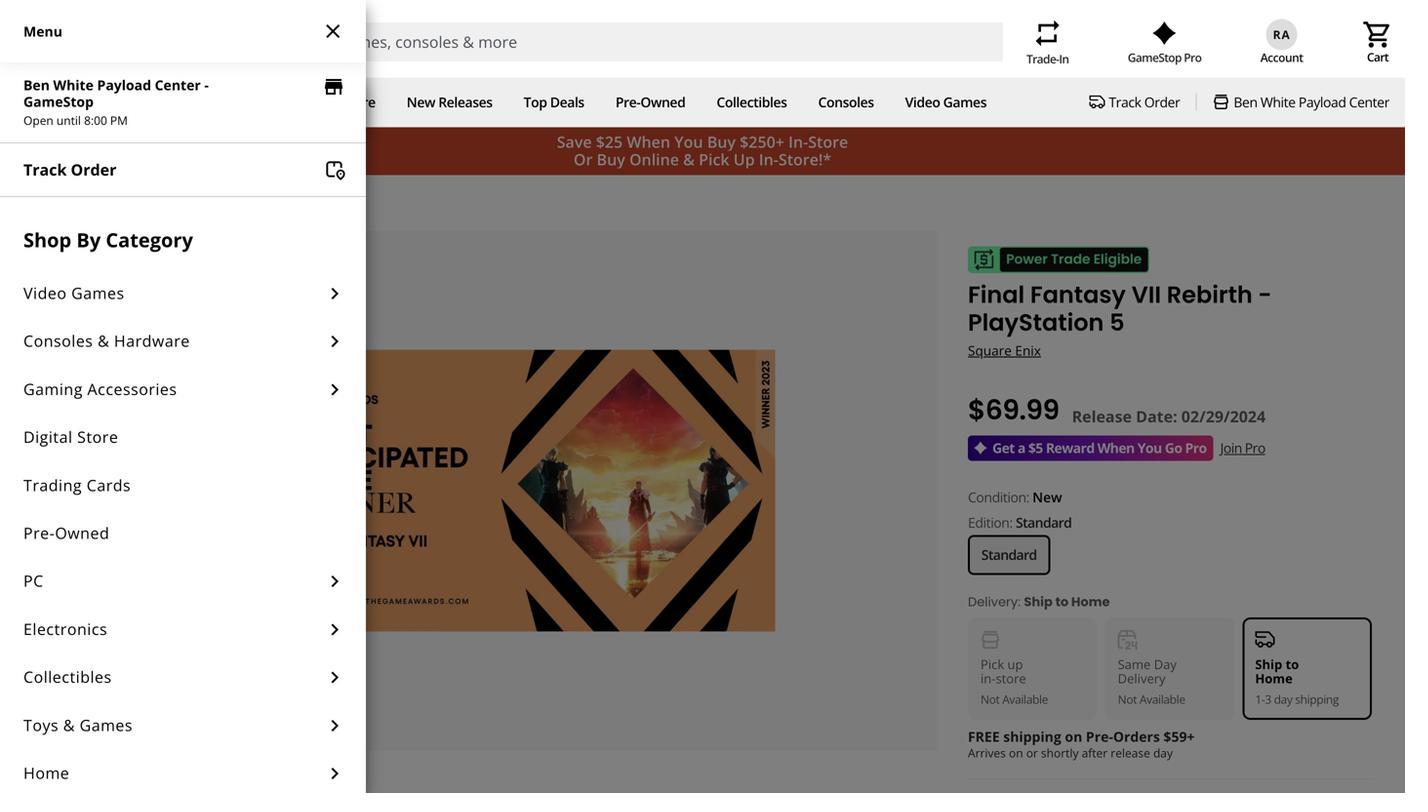 Task type: describe. For each thing, give the bounding box(es) containing it.
day inside free shipping on pre-orders $59+ arrives on or shortly after release day
[[1154, 745, 1173, 762]]

1 horizontal spatial track order
[[1109, 93, 1181, 111]]

ship inside ship to home 1-3 day shipping
[[1256, 656, 1283, 674]]

in-
[[981, 670, 996, 688]]

shortly
[[1042, 745, 1079, 762]]

not inside same day delivery not available
[[1118, 692, 1137, 708]]

final fantasy vii rebirth - playstation 5 square enix
[[968, 279, 1272, 360]]

condition new
[[968, 488, 1063, 506]]

final fantasy vii rebirth - playstation 5 image
[[94, 231, 937, 751]]

owned inside button
[[55, 523, 110, 544]]

0 horizontal spatial in-
[[759, 149, 779, 170]]

- for ben white payload center - gamestop
[[204, 76, 209, 94]]

pre-owned inside button
[[23, 523, 110, 544]]

1 vertical spatial track order
[[23, 159, 117, 180]]

in
[[1059, 51, 1069, 67]]

shop for shop by category
[[23, 226, 71, 253]]

& inside the 'save $25 when you buy $250+ in-store or buy online & pick up in-store!*'
[[683, 149, 695, 170]]

arrives
[[968, 745, 1006, 762]]

same day delivery
[[153, 93, 269, 111]]

or
[[1027, 745, 1038, 762]]

1 horizontal spatial pre-
[[616, 93, 641, 111]]

1 horizontal spatial buy
[[707, 131, 736, 152]]

1 horizontal spatial digital store
[[300, 93, 376, 111]]

new releases link
[[407, 93, 493, 111]]

a
[[1018, 439, 1026, 457]]

not inside "pick up in-store not available"
[[981, 692, 1000, 708]]

join
[[1221, 439, 1242, 457]]

release
[[1111, 745, 1151, 762]]

join pro link
[[1221, 439, 1266, 457]]

open
[[23, 112, 53, 128]]

by
[[77, 226, 101, 253]]

02/29/2024
[[1182, 406, 1266, 427]]

& for games
[[63, 715, 75, 736]]

trading cards
[[23, 475, 131, 496]]

shop my store link
[[16, 93, 105, 111]]

pro right go
[[1186, 439, 1207, 457]]

1 horizontal spatial order
[[1145, 93, 1181, 111]]

1 horizontal spatial collectibles
[[717, 93, 787, 111]]

gaming
[[23, 379, 83, 400]]

digital store link
[[300, 93, 376, 111]]

0 vertical spatial pre-owned
[[616, 93, 686, 111]]

0 vertical spatial video games link
[[906, 93, 987, 111]]

0 horizontal spatial collectibles
[[23, 667, 112, 688]]

or
[[574, 149, 593, 170]]

final
[[968, 279, 1025, 311]]

1 horizontal spatial new
[[1033, 488, 1063, 506]]

chevron_right for pc
[[323, 570, 347, 594]]

date:
[[1136, 406, 1178, 427]]

online
[[630, 149, 679, 170]]

1 vertical spatial order
[[71, 159, 117, 180]]

ben white payload center link
[[1213, 93, 1390, 111]]

5 inside final fantasy vii rebirth - playstation 5 square enix
[[1110, 307, 1125, 339]]

video games for the top video games link
[[906, 93, 987, 111]]

Search games, consoles & more search field
[[286, 22, 968, 61]]

white for ben white payload center - gamestop open until 8:00 pm
[[53, 76, 94, 94]]

top
[[524, 93, 547, 111]]

go
[[1165, 439, 1183, 457]]

toys
[[23, 715, 59, 736]]

trading
[[23, 475, 82, 496]]

shop for shop my store
[[16, 93, 47, 111]]

pre-owned button
[[0, 510, 366, 558]]

collectibles link
[[717, 93, 787, 111]]

0 horizontal spatial track order link
[[0, 143, 366, 196]]

orders
[[1114, 728, 1160, 746]]

chevron_right for electronics
[[323, 618, 347, 642]]

1 horizontal spatial you
[[1138, 439, 1162, 457]]

center for ben white payload center
[[1350, 93, 1390, 111]]

1 horizontal spatial home
[[1072, 594, 1110, 611]]

shop by category
[[23, 226, 193, 253]]

ben for ben white payload center
[[1234, 93, 1258, 111]]

condition
[[968, 488, 1027, 506]]

trading cards button
[[0, 462, 366, 510]]

payload for ben white payload center
[[1299, 93, 1347, 111]]

8:00
[[84, 112, 107, 128]]

standard
[[982, 546, 1037, 564]]

& for hardware
[[98, 331, 110, 352]]

reward
[[1046, 439, 1095, 457]]

repeat
[[1032, 18, 1064, 49]]

pre-owned link
[[616, 93, 686, 111]]

cards
[[87, 475, 131, 496]]

0 horizontal spatial to
[[1056, 594, 1069, 611]]

toys & games
[[23, 715, 133, 736]]

ben white payload center
[[1234, 93, 1390, 111]]

1 horizontal spatial in-
[[789, 131, 809, 152]]

square enix link
[[968, 342, 1049, 360]]

3
[[1265, 692, 1272, 708]]

shopping_cart cart
[[1363, 19, 1394, 65]]

gamestop pro link
[[1128, 21, 1202, 65]]

deals
[[550, 93, 585, 111]]

get a $5 reward when you go pro
[[993, 439, 1207, 457]]

gamestop inside ben white payload center - gamestop open until 8:00 pm
[[23, 92, 94, 111]]

ra account
[[1261, 26, 1304, 65]]

vii
[[1132, 279, 1162, 311]]

cart
[[1368, 49, 1389, 65]]

fantasy
[[1031, 279, 1126, 311]]

$59+
[[1164, 728, 1195, 746]]

gamestop pro
[[1128, 49, 1202, 65]]

pm
[[110, 112, 128, 128]]

$69.99
[[968, 391, 1060, 429]]

gaming accessories
[[23, 379, 177, 400]]

1 close from the top
[[322, 20, 345, 43]]

0 horizontal spatial store
[[322, 75, 346, 99]]

enix
[[1016, 342, 1041, 360]]

release date: 02/29/2024
[[1072, 406, 1266, 427]]

0 horizontal spatial ship
[[1024, 594, 1053, 611]]

consoles for consoles & hardware
[[23, 331, 93, 352]]

shop my store
[[16, 93, 105, 111]]

0 horizontal spatial home
[[23, 763, 70, 784]]

0 horizontal spatial video games link
[[19, 193, 103, 212]]

pc
[[23, 571, 44, 592]]

delivery:
[[968, 594, 1021, 611]]

0 horizontal spatial buy
[[597, 149, 626, 170]]

after
[[1082, 745, 1108, 762]]

playstation 5
[[127, 193, 210, 212]]

electronics
[[23, 619, 107, 640]]

2 menu from the top
[[23, 100, 62, 118]]

store inside "pick up in-store not available"
[[996, 670, 1027, 688]]

0 horizontal spatial new
[[407, 93, 435, 111]]

2 vertical spatial video
[[23, 283, 67, 304]]

video for video games link to the left
[[19, 193, 55, 212]]

account
[[1261, 49, 1304, 65]]

$25
[[596, 131, 623, 152]]

to inside ship to home 1-3 day shipping
[[1286, 656, 1300, 674]]

my
[[50, 93, 69, 111]]

top deals link
[[524, 93, 585, 111]]

release
[[1072, 406, 1132, 427]]

delivery for same day delivery
[[218, 93, 269, 111]]

releases
[[439, 93, 493, 111]]

1 horizontal spatial track order link
[[1090, 93, 1181, 111]]

0 vertical spatial playstation
[[127, 193, 198, 212]]

pro for join pro
[[1245, 439, 1266, 457]]

chevron_right for home
[[323, 762, 347, 786]]

1 vertical spatial when
[[1098, 439, 1135, 457]]

shopping_cart
[[1363, 19, 1394, 50]]

category
[[106, 226, 193, 253]]

ship to home 1-3 day shipping
[[1256, 656, 1339, 708]]

until
[[57, 112, 81, 128]]

rebirth
[[1167, 279, 1253, 311]]



Task type: locate. For each thing, give the bounding box(es) containing it.
1 vertical spatial same
[[1118, 656, 1151, 674]]

ship right "delivery:"
[[1024, 594, 1053, 611]]

1 horizontal spatial ben
[[1234, 93, 1258, 111]]

pre-owned up $25
[[616, 93, 686, 111]]

1 horizontal spatial pick
[[981, 656, 1005, 674]]

playstation up enix at the right of the page
[[968, 307, 1104, 339]]

gamestop down gamestop pro icon at the top right
[[1128, 49, 1182, 65]]

track order down "until"
[[23, 159, 117, 180]]

delivery inside same day delivery not available
[[1118, 670, 1166, 688]]

pro left account
[[1184, 49, 1202, 65]]

0 vertical spatial order
[[1145, 93, 1181, 111]]

order down 8:00
[[71, 159, 117, 180]]

up
[[1008, 656, 1023, 674]]

top deals
[[524, 93, 585, 111]]

1 vertical spatial store
[[996, 670, 1027, 688]]

video
[[906, 93, 941, 111], [19, 193, 55, 212], [23, 283, 67, 304]]

ra
[[1273, 26, 1291, 42]]

0 horizontal spatial center
[[155, 76, 201, 94]]

pick inside the 'save $25 when you buy $250+ in-store or buy online & pick up in-store!*'
[[699, 149, 730, 170]]

track down "gamestop pro"
[[1109, 93, 1142, 111]]

same for same day delivery not available
[[1118, 656, 1151, 674]]

2 not from the left
[[1118, 692, 1137, 708]]

video right consoles link
[[906, 93, 941, 111]]

1 vertical spatial to
[[1286, 656, 1300, 674]]

you down pre-owned link
[[675, 131, 703, 152]]

playstation inside final fantasy vii rebirth - playstation 5 square enix
[[968, 307, 1104, 339]]

order down "gamestop pro"
[[1145, 93, 1181, 111]]

video games inside menu
[[23, 283, 125, 304]]

1 vertical spatial playstation
[[968, 307, 1104, 339]]

- for final fantasy vii rebirth - playstation 5
[[1259, 279, 1272, 311]]

when inside the 'save $25 when you buy $250+ in-store or buy online & pick up in-store!*'
[[627, 131, 671, 152]]

1 vertical spatial home
[[1256, 670, 1293, 688]]

0 vertical spatial ship
[[1024, 594, 1053, 611]]

when right $25
[[627, 131, 671, 152]]

consoles
[[819, 93, 874, 111], [23, 331, 93, 352]]

1 available from the left
[[1003, 692, 1048, 708]]

1 horizontal spatial digital
[[300, 93, 340, 111]]

video games for video games link to the left
[[19, 193, 103, 212]]

owned
[[641, 93, 686, 111], [55, 523, 110, 544]]

you inside the 'save $25 when you buy $250+ in-store or buy online & pick up in-store!*'
[[675, 131, 703, 152]]

day for same day delivery not available
[[1155, 656, 1177, 674]]

0 vertical spatial video
[[906, 93, 941, 111]]

buy right or
[[597, 149, 626, 170]]

7 chevron_right from the top
[[323, 714, 347, 738]]

video for the top video games link
[[906, 93, 941, 111]]

0 horizontal spatial available
[[1003, 692, 1048, 708]]

pre- up pc
[[23, 523, 55, 544]]

accessories
[[87, 379, 177, 400]]

collectibles
[[717, 93, 787, 111], [23, 667, 112, 688]]

same for same day delivery
[[153, 93, 188, 111]]

store!*
[[779, 149, 832, 170]]

not down in-
[[981, 692, 1000, 708]]

0 vertical spatial -
[[204, 76, 209, 94]]

shop left by
[[23, 226, 71, 253]]

$250+
[[740, 131, 785, 152]]

1 horizontal spatial 5
[[1110, 307, 1125, 339]]

delivery: ship to home
[[968, 594, 1110, 611]]

games
[[944, 93, 987, 111], [59, 193, 103, 212], [71, 283, 125, 304], [80, 715, 133, 736]]

payload inside ben white payload center - gamestop open until 8:00 pm
[[97, 76, 151, 94]]

0 vertical spatial owned
[[641, 93, 686, 111]]

0 vertical spatial day
[[1274, 692, 1293, 708]]

center inside ben white payload center - gamestop open until 8:00 pm
[[155, 76, 201, 94]]

not
[[981, 692, 1000, 708], [1118, 692, 1137, 708]]

1 horizontal spatial day
[[1274, 692, 1293, 708]]

digital store
[[300, 93, 376, 111], [23, 427, 118, 448]]

&
[[683, 149, 695, 170], [98, 331, 110, 352], [63, 715, 75, 736]]

collectibles up "$250+"
[[717, 93, 787, 111]]

chevron_right
[[323, 282, 347, 306], [323, 330, 347, 354], [323, 378, 347, 402], [323, 570, 347, 594], [323, 618, 347, 642], [323, 666, 347, 690], [323, 714, 347, 738], [323, 762, 347, 786]]

0 vertical spatial pick
[[699, 149, 730, 170]]

2 chevron_right from the top
[[323, 330, 347, 354]]

1 vertical spatial video
[[19, 193, 55, 212]]

3 chevron_right from the top
[[323, 378, 347, 402]]

day right release
[[1154, 745, 1173, 762]]

pick
[[699, 149, 730, 170], [981, 656, 1005, 674]]

1 vertical spatial close
[[322, 97, 345, 121]]

2 horizontal spatial pre-
[[1086, 728, 1114, 746]]

1 horizontal spatial when
[[1098, 439, 1135, 457]]

day
[[191, 93, 215, 111], [1155, 656, 1177, 674]]

shipping right 3
[[1296, 692, 1339, 708]]

new releases
[[407, 93, 493, 111]]

home right "delivery:"
[[1072, 594, 1110, 611]]

shipping inside free shipping on pre-orders $59+ arrives on or shortly after release day
[[1004, 728, 1062, 746]]

payload for ben white payload center - gamestop open until 8:00 pm
[[97, 76, 151, 94]]

track order link
[[1090, 93, 1181, 111], [0, 143, 366, 196]]

playstation up category
[[127, 193, 198, 212]]

0 vertical spatial video games
[[906, 93, 987, 111]]

day right 3
[[1274, 692, 1293, 708]]

to
[[1056, 594, 1069, 611], [1286, 656, 1300, 674]]

6 chevron_right from the top
[[323, 666, 347, 690]]

ship
[[1024, 594, 1053, 611], [1256, 656, 1283, 674]]

buy left "$250+"
[[707, 131, 736, 152]]

store inside the 'save $25 when you buy $250+ in-store or buy online & pick up in-store!*'
[[809, 131, 849, 152]]

consoles & hardware
[[23, 331, 190, 352]]

1 horizontal spatial gamestop
[[1128, 49, 1182, 65]]

shop
[[16, 93, 47, 111], [23, 226, 71, 253]]

repeat trade-in
[[1027, 18, 1069, 67]]

store inside button
[[77, 427, 118, 448]]

5
[[202, 193, 210, 212], [1110, 307, 1125, 339]]

1-
[[1256, 692, 1265, 708]]

pre- inside button
[[23, 523, 55, 544]]

new right condition
[[1033, 488, 1063, 506]]

0 horizontal spatial digital store
[[23, 427, 118, 448]]

0 horizontal spatial on
[[1009, 745, 1024, 762]]

owned up online
[[641, 93, 686, 111]]

pro for gamestop pro
[[1184, 49, 1202, 65]]

menu
[[0, 269, 366, 794]]

1 vertical spatial delivery
[[1118, 670, 1166, 688]]

0 horizontal spatial track
[[23, 159, 67, 180]]

pre- up $25
[[616, 93, 641, 111]]

payload up pm
[[97, 76, 151, 94]]

1 horizontal spatial center
[[1350, 93, 1390, 111]]

store left new releases
[[343, 93, 376, 111]]

video games link
[[906, 93, 987, 111], [19, 193, 103, 212]]

None search field
[[248, 22, 1004, 61]]

0 vertical spatial menu
[[23, 22, 62, 41]]

save $25 when you buy $250+ in-store or buy online & pick up in-store!*
[[557, 131, 849, 170]]

5 chevron_right from the top
[[323, 618, 347, 642]]

1 vertical spatial menu
[[23, 100, 62, 118]]

digital store inside button
[[23, 427, 118, 448]]

1 horizontal spatial on
[[1065, 728, 1083, 746]]

consoles link
[[819, 93, 874, 111]]

save
[[557, 131, 592, 152]]

1 vertical spatial pre-
[[23, 523, 55, 544]]

pre-owned down trading cards
[[23, 523, 110, 544]]

chevron_right for video games
[[323, 282, 347, 306]]

available inside "pick up in-store not available"
[[1003, 692, 1048, 708]]

shipping right free on the right
[[1004, 728, 1062, 746]]

white
[[53, 76, 94, 94], [1261, 93, 1296, 111]]

0 vertical spatial track order link
[[1090, 93, 1181, 111]]

available inside same day delivery not available
[[1140, 692, 1186, 708]]

home down toys
[[23, 763, 70, 784]]

& up the "gaming accessories"
[[98, 331, 110, 352]]

store
[[72, 93, 105, 111], [343, 93, 376, 111], [809, 131, 849, 152], [77, 427, 118, 448]]

0 vertical spatial 5
[[202, 193, 210, 212]]

video games
[[906, 93, 987, 111], [19, 193, 103, 212], [23, 283, 125, 304]]

shipping
[[1296, 692, 1339, 708], [1004, 728, 1062, 746]]

delivery
[[218, 93, 269, 111], [1118, 670, 1166, 688]]

0 vertical spatial track order
[[1109, 93, 1181, 111]]

1 horizontal spatial store
[[996, 670, 1027, 688]]

0 vertical spatial track
[[1109, 93, 1142, 111]]

0 vertical spatial day
[[191, 93, 215, 111]]

consoles for consoles link
[[819, 93, 874, 111]]

available
[[1003, 692, 1048, 708], [1140, 692, 1186, 708]]

day inside ship to home 1-3 day shipping
[[1274, 692, 1293, 708]]

1 horizontal spatial ship
[[1256, 656, 1283, 674]]

when
[[627, 131, 671, 152], [1098, 439, 1135, 457]]

pick up in-store not available
[[981, 656, 1048, 708]]

you
[[675, 131, 703, 152], [1138, 439, 1162, 457]]

delivery left digital store link
[[218, 93, 269, 111]]

1 horizontal spatial &
[[98, 331, 110, 352]]

free
[[968, 728, 1000, 746]]

0 horizontal spatial day
[[1154, 745, 1173, 762]]

8 chevron_right from the top
[[323, 762, 347, 786]]

1 vertical spatial owned
[[55, 523, 110, 544]]

chevron_right for collectibles
[[323, 666, 347, 690]]

$5
[[1029, 439, 1043, 457]]

0 horizontal spatial not
[[981, 692, 1000, 708]]

1 horizontal spatial track
[[1109, 93, 1142, 111]]

pre- inside free shipping on pre-orders $59+ arrives on or shortly after release day
[[1086, 728, 1114, 746]]

1 vertical spatial day
[[1155, 656, 1177, 674]]

track down open
[[23, 159, 67, 180]]

get
[[993, 439, 1015, 457]]

1 vertical spatial ship
[[1256, 656, 1283, 674]]

ben inside ben white payload center - gamestop open until 8:00 pm
[[23, 76, 50, 94]]

& right online
[[683, 149, 695, 170]]

chevron_right for consoles & hardware
[[323, 330, 347, 354]]

1 vertical spatial track order link
[[0, 143, 366, 196]]

buy
[[707, 131, 736, 152], [597, 149, 626, 170]]

in- right "$250+"
[[789, 131, 809, 152]]

0 vertical spatial shipping
[[1296, 692, 1339, 708]]

1 vertical spatial video games link
[[19, 193, 103, 212]]

1 horizontal spatial delivery
[[1118, 670, 1166, 688]]

center
[[155, 76, 201, 94], [1350, 93, 1390, 111]]

1 horizontal spatial same
[[1118, 656, 1151, 674]]

white up "until"
[[53, 76, 94, 94]]

in- right up
[[759, 149, 779, 170]]

collectibles down electronics
[[23, 667, 112, 688]]

store
[[322, 75, 346, 99], [996, 670, 1027, 688]]

track order down "gamestop pro"
[[1109, 93, 1181, 111]]

0 vertical spatial digital
[[300, 93, 340, 111]]

chevron_right for toys & games
[[323, 714, 347, 738]]

1 vertical spatial digital
[[23, 427, 73, 448]]

same day delivery not available
[[1118, 656, 1186, 708]]

home inside ship to home 1-3 day shipping
[[1256, 670, 1293, 688]]

payload down account
[[1299, 93, 1347, 111]]

white for ben white payload center
[[1261, 93, 1296, 111]]

shipping inside ship to home 1-3 day shipping
[[1296, 692, 1339, 708]]

gamestop pro icon image
[[1153, 21, 1177, 45]]

consoles up the store!*
[[819, 93, 874, 111]]

0 horizontal spatial track order
[[23, 159, 117, 180]]

0 horizontal spatial you
[[675, 131, 703, 152]]

digital
[[300, 93, 340, 111], [23, 427, 73, 448]]

1 vertical spatial -
[[1259, 279, 1272, 311]]

1 horizontal spatial payload
[[1299, 93, 1347, 111]]

up
[[734, 149, 755, 170]]

ben white payload center - gamestop open until 8:00 pm
[[23, 76, 209, 128]]

home
[[1072, 594, 1110, 611], [1256, 670, 1293, 688], [23, 763, 70, 784]]

center for ben white payload center - gamestop open until 8:00 pm
[[155, 76, 201, 94]]

same
[[153, 93, 188, 111], [1118, 656, 1151, 674]]

0 vertical spatial to
[[1056, 594, 1069, 611]]

0 horizontal spatial -
[[204, 76, 209, 94]]

4 chevron_right from the top
[[323, 570, 347, 594]]

- inside final fantasy vii rebirth - playstation 5 square enix
[[1259, 279, 1272, 311]]

join pro
[[1221, 439, 1266, 457]]

1 vertical spatial &
[[98, 331, 110, 352]]

& right toys
[[63, 715, 75, 736]]

day inside same day delivery not available
[[1155, 656, 1177, 674]]

0 vertical spatial digital store
[[300, 93, 376, 111]]

1 horizontal spatial video games link
[[906, 93, 987, 111]]

when down the release at the bottom of the page
[[1098, 439, 1135, 457]]

0 horizontal spatial pre-owned
[[23, 523, 110, 544]]

white down account
[[1261, 93, 1296, 111]]

available up $59+
[[1140, 692, 1186, 708]]

2 horizontal spatial &
[[683, 149, 695, 170]]

0 horizontal spatial &
[[63, 715, 75, 736]]

delivery up orders
[[1118, 670, 1166, 688]]

1 horizontal spatial owned
[[641, 93, 686, 111]]

2 horizontal spatial home
[[1256, 670, 1293, 688]]

chevron_right for gaming accessories
[[323, 378, 347, 402]]

on left or
[[1009, 745, 1024, 762]]

1 not from the left
[[981, 692, 1000, 708]]

track order link down same day delivery
[[0, 143, 366, 196]]

0 vertical spatial close
[[322, 20, 345, 43]]

digital inside button
[[23, 427, 73, 448]]

home up 3
[[1256, 670, 1293, 688]]

1 horizontal spatial pre-owned
[[616, 93, 686, 111]]

not up orders
[[1118, 692, 1137, 708]]

gamestop
[[1128, 49, 1182, 65], [23, 92, 94, 111]]

store up 8:00
[[72, 93, 105, 111]]

0 horizontal spatial order
[[71, 159, 117, 180]]

on right or
[[1065, 728, 1083, 746]]

1 vertical spatial collectibles
[[23, 667, 112, 688]]

owned down trading cards
[[55, 523, 110, 544]]

new
[[407, 93, 435, 111], [1033, 488, 1063, 506]]

gamestop up "until"
[[23, 92, 94, 111]]

2 close from the top
[[322, 97, 345, 121]]

pre- right 'shortly' on the right of page
[[1086, 728, 1114, 746]]

pro right join
[[1245, 439, 1266, 457]]

1 chevron_right from the top
[[323, 282, 347, 306]]

0 horizontal spatial 5
[[202, 193, 210, 212]]

new left releases at top
[[407, 93, 435, 111]]

0 horizontal spatial playstation
[[127, 193, 198, 212]]

shop up open
[[16, 93, 47, 111]]

0 vertical spatial shop
[[16, 93, 47, 111]]

hardware
[[114, 331, 190, 352]]

0 vertical spatial delivery
[[218, 93, 269, 111]]

white inside ben white payload center - gamestop open until 8:00 pm
[[53, 76, 94, 94]]

consoles up the gaming
[[23, 331, 93, 352]]

0 vertical spatial store
[[322, 75, 346, 99]]

close
[[322, 20, 345, 43], [322, 97, 345, 121]]

0 horizontal spatial white
[[53, 76, 94, 94]]

2 available from the left
[[1140, 692, 1186, 708]]

day for same day delivery
[[191, 93, 215, 111]]

1 horizontal spatial day
[[1155, 656, 1177, 674]]

1 horizontal spatial shipping
[[1296, 692, 1339, 708]]

available down up
[[1003, 692, 1048, 708]]

- inside ben white payload center - gamestop open until 8:00 pm
[[204, 76, 209, 94]]

store down consoles link
[[809, 131, 849, 152]]

track order link down "gamestop pro"
[[1090, 93, 1181, 111]]

0 horizontal spatial owned
[[55, 523, 110, 544]]

playstation 5 link
[[127, 193, 210, 212]]

video up the consoles & hardware
[[23, 283, 67, 304]]

1 menu from the top
[[23, 22, 62, 41]]

trade-
[[1027, 51, 1059, 67]]

video up shop by category
[[19, 193, 55, 212]]

delivery for same day delivery not available
[[1118, 670, 1166, 688]]

same inside same day delivery not available
[[1118, 656, 1151, 674]]

free shipping on pre-orders $59+ arrives on or shortly after release day
[[968, 728, 1195, 762]]

ship up 3
[[1256, 656, 1283, 674]]

0 vertical spatial &
[[683, 149, 695, 170]]

digital store button
[[0, 413, 366, 462]]

ben for ben white payload center - gamestop open until 8:00 pm
[[23, 76, 50, 94]]

you left go
[[1138, 439, 1162, 457]]

menu containing chevron_right
[[0, 269, 366, 794]]

pick inside "pick up in-store not available"
[[981, 656, 1005, 674]]

square
[[968, 342, 1012, 360]]

menu
[[23, 22, 62, 41], [23, 100, 62, 118]]

store down the "gaming accessories"
[[77, 427, 118, 448]]

0 vertical spatial gamestop
[[1128, 49, 1182, 65]]

order
[[1145, 93, 1181, 111], [71, 159, 117, 180]]



Task type: vqa. For each thing, say whether or not it's contained in the screenshot.
top Pick
yes



